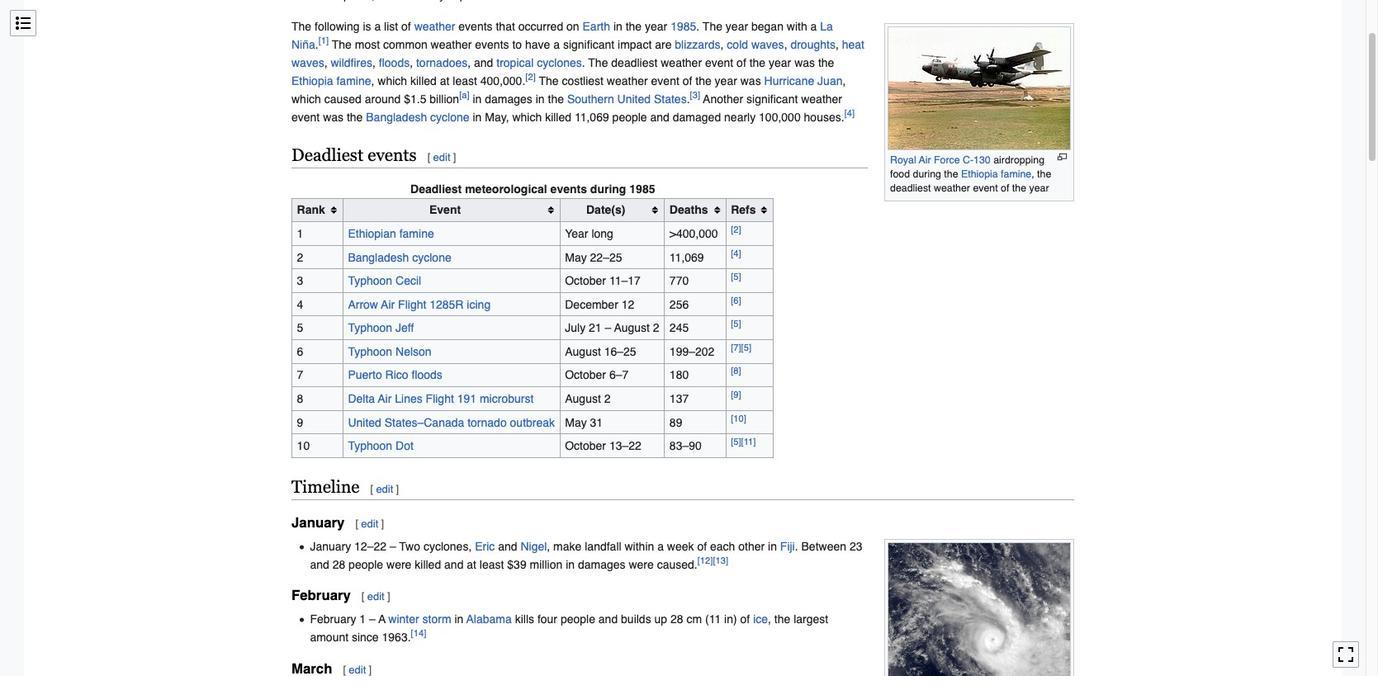 Task type: locate. For each thing, give the bounding box(es) containing it.
[2] down tropical cyclones link
[[526, 71, 536, 83]]

0 horizontal spatial ethiopia
[[292, 74, 333, 87]]

ethiopia inside , wildfires , floods , tornadoes , and tropical cyclones . the deadliest weather event of the year was the ethiopia famine , which killed at least 400,000. [2] the costliest weather event of the year was hurricane juan
[[292, 74, 333, 87]]

of
[[402, 20, 411, 33], [737, 56, 747, 69], [683, 74, 693, 87], [1001, 182, 1010, 194], [698, 540, 707, 553], [741, 613, 750, 626]]

3 typhoon from the top
[[348, 345, 393, 358]]

1 vertical spatial bangladesh
[[348, 251, 409, 264]]

up
[[655, 613, 668, 626]]

0 vertical spatial which
[[378, 74, 407, 87]]

10
[[297, 440, 310, 453]]

1 vertical spatial [2]
[[731, 224, 742, 236]]

245
[[670, 322, 689, 335]]

ethiopian famine
[[348, 227, 434, 240]]

caused
[[324, 92, 362, 105]]

0 vertical spatial was
[[795, 56, 815, 69]]

impact
[[618, 38, 652, 51]]

, down the [1] link
[[324, 56, 328, 69]]

january down "timeline"
[[292, 514, 345, 531]]

edit for deadliest events
[[433, 151, 451, 163]]

the
[[626, 20, 642, 33], [750, 56, 766, 69], [819, 56, 835, 69], [696, 74, 712, 87], [548, 92, 564, 105], [347, 110, 363, 124], [945, 168, 959, 180], [1038, 168, 1052, 180], [1013, 182, 1027, 194], [775, 613, 791, 626]]

bangladesh cyclone in may, which killed 11,069 people and damaged nearly 100,000 houses. [4]
[[366, 107, 855, 124]]

1 horizontal spatial [2]
[[731, 224, 742, 236]]

0 horizontal spatial [4] link
[[731, 248, 742, 259]]

ice link
[[754, 613, 768, 626]]

2 horizontal spatial which
[[513, 110, 542, 124]]

] up winter
[[387, 591, 390, 603]]

have
[[525, 38, 551, 51]]

23
[[850, 540, 863, 553]]

cyclone down billion
[[431, 110, 470, 124]]

[5] link down [10] link
[[731, 437, 742, 448]]

0 vertical spatial least
[[453, 74, 477, 87]]

at down eric
[[467, 558, 477, 571]]

of inside , the deadliest weather event of the year
[[1001, 182, 1010, 194]]

[4] link
[[845, 107, 855, 119], [731, 248, 742, 259]]

cyclone inside 'bangladesh cyclone in may, which killed 11,069 people and damaged nearly 100,000 houses. [4]'
[[431, 110, 470, 124]]

floods inside , wildfires , floods , tornadoes , and tropical cyclones . the deadliest weather event of the year was the ethiopia famine , which killed at least 400,000. [2] the costliest weather event of the year was hurricane juan
[[379, 56, 410, 69]]

fullscreen image
[[1338, 647, 1355, 664]]

191
[[457, 392, 477, 406]]

[2] link down refs
[[731, 224, 742, 236]]

, left largest
[[768, 613, 772, 626]]

waves inside . [1] the most common weather events to have a significant impact are blizzards , cold waves , droughts ,
[[752, 38, 785, 51]]

1 horizontal spatial 1
[[360, 613, 366, 626]]

events left that
[[459, 20, 493, 33]]

southern united states link
[[567, 92, 687, 105]]

[5] link
[[731, 271, 742, 283], [731, 319, 742, 330], [742, 342, 752, 354], [731, 437, 742, 448]]

killed down two
[[415, 558, 441, 571]]

1 typhoon from the top
[[348, 274, 393, 288]]

killed inside , wildfires , floods , tornadoes , and tropical cyclones . the deadliest weather event of the year was the ethiopia famine , which killed at least 400,000. [2] the costliest weather event of the year was hurricane juan
[[411, 74, 437, 87]]

date(s)
[[587, 203, 626, 217]]

1 vertical spatial floods
[[412, 369, 443, 382]]

2 down october 6–7
[[605, 392, 611, 406]]

[
[[428, 151, 431, 163], [371, 483, 374, 496], [356, 518, 359, 530], [362, 591, 365, 603], [343, 664, 346, 676]]

dot
[[396, 440, 414, 453]]

typhoon for typhoon nelson
[[348, 345, 393, 358]]

0 horizontal spatial which
[[292, 92, 321, 105]]

. inside [a] in damages in the southern united states . [3]
[[687, 92, 690, 105]]

, wildfires , floods , tornadoes , and tropical cyclones . the deadliest weather event of the year was the ethiopia famine , which killed at least 400,000. [2] the costliest weather event of the year was hurricane juan
[[292, 56, 843, 87]]

1 vertical spatial least
[[480, 558, 504, 571]]

deadliest
[[612, 56, 658, 69], [891, 182, 932, 194]]

january up 28
[[310, 540, 351, 553]]

edit for january
[[361, 518, 379, 530]]

] for deadliest events
[[453, 151, 456, 163]]

0 vertical spatial during
[[913, 168, 942, 180]]

0 vertical spatial waves
[[752, 38, 785, 51]]

cyclone for bangladesh cyclone
[[412, 251, 452, 264]]

the following is a list of weather events that occurred on earth in the year 1985 . the year began with a
[[292, 20, 821, 33]]

during inside airdropping food during the
[[913, 168, 942, 180]]

0 horizontal spatial 11,069
[[575, 110, 610, 124]]

. inside . [1] the most common weather events to have a significant impact are blizzards , cold waves , droughts ,
[[315, 38, 319, 51]]

august for august 16–25
[[565, 345, 601, 358]]

caused.
[[657, 558, 698, 571]]

delta air lines flight 191 microburst link
[[348, 392, 534, 406]]

was
[[795, 56, 815, 69], [741, 74, 761, 87], [323, 110, 344, 124]]

, down heat on the top right of page
[[843, 74, 846, 87]]

1 up since
[[360, 613, 366, 626]]

people down 12–22 at the bottom of page
[[349, 558, 383, 571]]

during down royal air force link
[[913, 168, 942, 180]]

the up 'juan'
[[819, 56, 835, 69]]

united inside [a] in damages in the southern united states . [3]
[[618, 92, 651, 105]]

1 vertical spatial [2] link
[[731, 224, 742, 236]]

] down dot
[[396, 483, 399, 496]]

4 typhoon from the top
[[348, 440, 393, 453]]

1 horizontal spatial deadliest
[[411, 182, 462, 195]]

within
[[625, 540, 655, 553]]

typhoon for typhoon dot
[[348, 440, 393, 453]]

deadliest down food
[[891, 182, 932, 194]]

timeline
[[292, 478, 360, 497]]

deadliest
[[292, 145, 364, 165], [411, 182, 462, 195]]

ethiopia up caused
[[292, 74, 333, 87]]

with
[[787, 20, 808, 33]]

least inside , wildfires , floods , tornadoes , and tropical cyclones . the deadliest weather event of the year was the ethiopia famine , which killed at least 400,000. [2] the costliest weather event of the year was hurricane juan
[[453, 74, 477, 87]]

royal
[[891, 153, 917, 166]]

waves
[[752, 38, 785, 51], [292, 56, 324, 69]]

0 horizontal spatial at
[[440, 74, 450, 87]]

[2] inside , wildfires , floods , tornadoes , and tropical cyclones . the deadliest weather event of the year was the ethiopia famine , which killed at least 400,000. [2] the costliest weather event of the year was hurricane juan
[[526, 71, 536, 83]]

la niña
[[292, 20, 833, 51]]

was inside another significant weather event was the
[[323, 110, 344, 124]]

, down airdropping
[[1032, 168, 1035, 180]]

event inside , the deadliest weather event of the year
[[974, 182, 999, 194]]

1 vertical spatial august
[[565, 345, 601, 358]]

the down the ethiopia famine
[[1013, 182, 1027, 194]]

the right [1]
[[332, 38, 352, 51]]

[ up event
[[428, 151, 431, 163]]

2 vertical spatial air
[[378, 392, 392, 406]]

flight up "united states–canada tornado outbreak"
[[426, 392, 454, 406]]

listbullet image
[[15, 15, 31, 31]]

>400,000
[[670, 227, 718, 240]]

– left two
[[390, 540, 396, 553]]

0 horizontal spatial floods
[[379, 56, 410, 69]]

1 horizontal spatial –
[[390, 540, 396, 553]]

la
[[821, 20, 833, 33]]

1 vertical spatial may
[[565, 416, 587, 429]]

famine down wildfires
[[337, 74, 371, 87]]

tropical
[[497, 56, 534, 69]]

, down common
[[410, 56, 413, 69]]

were down two
[[387, 558, 412, 571]]

1 horizontal spatial waves
[[752, 38, 785, 51]]

0 vertical spatial bangladesh cyclone link
[[366, 110, 470, 124]]

, left heat on the top right of page
[[836, 38, 839, 51]]

bangladesh
[[366, 110, 427, 124], [348, 251, 409, 264]]

31
[[590, 416, 603, 429]]

[13] link
[[713, 555, 729, 567]]

two
[[399, 540, 421, 553]]

of down the ethiopia famine
[[1001, 182, 1010, 194]]

1 horizontal spatial [2] link
[[731, 224, 742, 236]]

floods link
[[379, 56, 410, 69]]

2 vertical spatial was
[[323, 110, 344, 124]]

the down tropical cyclones link
[[539, 74, 559, 87]]

was up another
[[741, 74, 761, 87]]

the up the [3] link
[[696, 74, 712, 87]]

floods down nelson
[[412, 369, 443, 382]]

1 horizontal spatial ethiopia
[[962, 168, 999, 180]]

2 horizontal spatial –
[[605, 322, 612, 335]]

1 vertical spatial people
[[349, 558, 383, 571]]

cyclone for bangladesh cyclone in may, which killed 11,069 people and damaged nearly 100,000 houses. [4]
[[431, 110, 470, 124]]

waves inside heat waves
[[292, 56, 324, 69]]

earth link
[[583, 20, 611, 33]]

bangladesh cyclone
[[348, 251, 452, 264]]

0 horizontal spatial were
[[387, 558, 412, 571]]

bangladesh up typhoon cecil link
[[348, 251, 409, 264]]

deadliest up "rank" in the left of the page
[[292, 145, 364, 165]]

weather inside . [1] the most common weather events to have a significant impact are blizzards , cold waves , droughts ,
[[431, 38, 472, 51]]

1 may from the top
[[565, 251, 587, 264]]

and up "400,000."
[[474, 56, 494, 69]]

0 horizontal spatial [2] link
[[526, 71, 536, 83]]

ethiopia famine link
[[292, 74, 371, 87], [962, 168, 1032, 180]]

edit link for timeline
[[376, 483, 394, 496]]

1 vertical spatial which
[[292, 92, 321, 105]]

0 vertical spatial may
[[565, 251, 587, 264]]

bangladesh inside 'bangladesh cyclone in may, which killed 11,069 people and damaged nearly 100,000 houses. [4]'
[[366, 110, 427, 124]]

1 vertical spatial famine
[[1001, 168, 1032, 180]]

arrow
[[348, 298, 378, 311]]

1 horizontal spatial least
[[480, 558, 504, 571]]

and inside , wildfires , floods , tornadoes , and tropical cyclones . the deadliest weather event of the year was the ethiopia famine , which killed at least 400,000. [2] the costliest weather event of the year was hurricane juan
[[474, 56, 494, 69]]

which
[[378, 74, 407, 87], [292, 92, 321, 105], [513, 110, 542, 124]]

july 21 – august 2
[[565, 322, 660, 335]]

0 vertical spatial 1985
[[671, 20, 697, 33]]

the up costliest
[[589, 56, 608, 69]]

2 horizontal spatial people
[[613, 110, 647, 124]]

air for royal
[[919, 153, 932, 166]]

83–90
[[670, 440, 702, 453]]

in left may,
[[473, 110, 482, 124]]

february
[[292, 587, 351, 604], [310, 613, 356, 626]]

year inside , the deadliest weather event of the year
[[1030, 182, 1050, 194]]

edit link for january
[[361, 518, 379, 530]]

1 vertical spatial united
[[348, 416, 382, 429]]

1 horizontal spatial floods
[[412, 369, 443, 382]]

1 horizontal spatial 2
[[605, 392, 611, 406]]

. inside , wildfires , floods , tornadoes , and tropical cyclones . the deadliest weather event of the year was the ethiopia famine , which killed at least 400,000. [2] the costliest weather event of the year was hurricane juan
[[582, 56, 585, 69]]

0 horizontal spatial damages
[[485, 92, 533, 105]]

$39
[[508, 558, 527, 571]]

[7] [5]
[[731, 342, 752, 354]]

[2] link down tropical cyclones link
[[526, 71, 536, 83]]

puerto rico floods link
[[348, 369, 443, 382]]

[8] link
[[731, 366, 742, 377]]

1 horizontal spatial significant
[[747, 92, 798, 105]]

5
[[297, 322, 304, 335]]

0 vertical spatial ethiopia
[[292, 74, 333, 87]]

famine inside , wildfires , floods , tornadoes , and tropical cyclones . the deadliest weather event of the year was the ethiopia famine , which killed at least 400,000. [2] the costliest weather event of the year was hurricane juan
[[337, 74, 371, 87]]

least inside . between 23 and 28 people were killed and at least $39 million in damages were caused.
[[480, 558, 504, 571]]

– left a
[[369, 613, 376, 626]]

1 horizontal spatial at
[[467, 558, 477, 571]]

the
[[292, 20, 312, 33], [703, 20, 723, 33], [332, 38, 352, 51], [589, 56, 608, 69], [539, 74, 559, 87]]

1 horizontal spatial famine
[[400, 227, 434, 240]]

states–canada
[[385, 416, 465, 429]]

2 may from the top
[[565, 416, 587, 429]]

0 horizontal spatial 1985
[[630, 182, 656, 195]]

0 vertical spatial [4] link
[[845, 107, 855, 119]]

damages down landfall
[[578, 558, 626, 571]]

event
[[430, 203, 461, 217]]

damaged
[[673, 110, 721, 124]]

2 vertical spatial october
[[565, 440, 606, 453]]

hurricane
[[765, 74, 815, 87]]

[ edit ]
[[428, 151, 456, 163], [371, 483, 399, 496], [356, 518, 384, 530], [362, 591, 390, 603], [343, 664, 372, 676]]

eric link
[[475, 540, 495, 553]]

bangladesh for bangladesh cyclone
[[348, 251, 409, 264]]

was down caused
[[323, 110, 344, 124]]

at up billion
[[440, 74, 450, 87]]

which down floods link
[[378, 74, 407, 87]]

significant up 100,000
[[747, 92, 798, 105]]

7
[[297, 369, 304, 382]]

another
[[703, 92, 744, 105]]

2 vertical spatial killed
[[415, 558, 441, 571]]

] up event
[[453, 151, 456, 163]]

killed down [a] in damages in the southern united states . [3]
[[545, 110, 572, 124]]

august for august 2
[[565, 392, 601, 406]]

[2] link
[[526, 71, 536, 83], [731, 224, 742, 236]]

. inside . between 23 and 28 people were killed and at least $39 million in damages were caused.
[[795, 540, 799, 553]]

1 horizontal spatial united
[[618, 92, 651, 105]]

october for october 13–22
[[565, 440, 606, 453]]

event up deadliest events
[[292, 110, 320, 124]]

deaths
[[670, 203, 708, 217]]

, inside , the deadliest weather event of the year
[[1032, 168, 1035, 180]]

december
[[565, 298, 619, 311]]

1 october from the top
[[565, 274, 606, 288]]

the down force
[[945, 168, 959, 180]]

[10] link
[[731, 413, 747, 425]]

typhoon for typhoon cecil
[[348, 274, 393, 288]]

1 horizontal spatial 1985
[[671, 20, 697, 33]]

may down year
[[565, 251, 587, 264]]

2 vertical spatial –
[[369, 613, 376, 626]]

famine down airdropping
[[1001, 168, 1032, 180]]

0 vertical spatial [4]
[[845, 107, 855, 119]]

1 vertical spatial waves
[[292, 56, 324, 69]]

february down 28
[[292, 587, 351, 604]]

c-
[[963, 153, 974, 166]]

[ down the typhoon dot
[[371, 483, 374, 496]]

edit up event
[[433, 151, 451, 163]]

[11]
[[742, 437, 756, 448]]

2 were from the left
[[629, 558, 654, 571]]

2 typhoon from the top
[[348, 322, 393, 335]]

each
[[711, 540, 736, 553]]

2 horizontal spatial famine
[[1001, 168, 1032, 180]]

typhoon nelson
[[348, 345, 432, 358]]

events down around
[[368, 145, 417, 165]]

0 vertical spatial deadliest
[[612, 56, 658, 69]]

the down , wildfires , floods , tornadoes , and tropical cyclones . the deadliest weather event of the year was the ethiopia famine , which killed at least 400,000. [2] the costliest weather event of the year was hurricane juan
[[548, 92, 564, 105]]

2 october from the top
[[565, 369, 606, 382]]

2 vertical spatial people
[[561, 613, 596, 626]]

0 vertical spatial floods
[[379, 56, 410, 69]]

0 vertical spatial united
[[618, 92, 651, 105]]

0 vertical spatial famine
[[337, 74, 371, 87]]

– for a
[[369, 613, 376, 626]]

edit link up a
[[367, 591, 385, 603]]

events down that
[[475, 38, 509, 51]]

may
[[565, 251, 587, 264], [565, 416, 587, 429]]

typhoon for typhoon jeff
[[348, 322, 393, 335]]

1 vertical spatial 1
[[360, 613, 366, 626]]

a inside . [1] the most common weather events to have a significant impact are blizzards , cold waves , droughts ,
[[554, 38, 560, 51]]

[ up 12–22 at the bottom of page
[[356, 518, 359, 530]]

billion
[[430, 92, 459, 105]]

2 horizontal spatial 2
[[653, 322, 660, 335]]

0 vertical spatial damages
[[485, 92, 533, 105]]

1 horizontal spatial damages
[[578, 558, 626, 571]]

3 october from the top
[[565, 440, 606, 453]]

11,069 inside 'bangladesh cyclone in may, which killed 11,069 people and damaged nearly 100,000 houses. [4]'
[[575, 110, 610, 124]]

–
[[605, 322, 612, 335], [390, 540, 396, 553], [369, 613, 376, 626]]

0 horizontal spatial 1
[[297, 227, 304, 240]]

3
[[297, 274, 304, 288]]

. down following
[[315, 38, 319, 51]]

13–22
[[610, 440, 642, 453]]

air right delta
[[378, 392, 392, 406]]

0 vertical spatial flight
[[398, 298, 427, 311]]

0 horizontal spatial during
[[591, 182, 627, 195]]

1 vertical spatial [4] link
[[731, 248, 742, 259]]

$1.5
[[404, 92, 427, 105]]

[5] down the [6] link
[[731, 319, 742, 330]]

deadliest down the impact
[[612, 56, 658, 69]]

0 vertical spatial october
[[565, 274, 606, 288]]

typhoon down the arrow
[[348, 322, 393, 335]]

1
[[297, 227, 304, 240], [360, 613, 366, 626]]

event down the ethiopia famine
[[974, 182, 999, 194]]

august down july
[[565, 345, 601, 358]]

0 horizontal spatial deadliest
[[292, 145, 364, 165]]

1 vertical spatial deadliest
[[891, 182, 932, 194]]

during
[[913, 168, 942, 180], [591, 182, 627, 195]]

1 vertical spatial air
[[381, 298, 395, 311]]

1 vertical spatial at
[[467, 558, 477, 571]]

[4] link down refs
[[731, 248, 742, 259]]

edit up 12–22 at the bottom of page
[[361, 518, 379, 530]]

significant inside another significant weather event was the
[[747, 92, 798, 105]]

week
[[667, 540, 694, 553]]

2 vertical spatial which
[[513, 110, 542, 124]]

people down southern united states link
[[613, 110, 647, 124]]

0 horizontal spatial –
[[369, 613, 376, 626]]

0 vertical spatial february
[[292, 587, 351, 604]]

1 vertical spatial was
[[741, 74, 761, 87]]

since
[[352, 631, 379, 645]]

events up the date(s)
[[551, 182, 587, 195]]

edit link for deadliest events
[[433, 151, 451, 163]]

[8]
[[731, 366, 742, 377]]

1 vertical spatial cyclone
[[412, 251, 452, 264]]

[ for january
[[356, 518, 359, 530]]

0 horizontal spatial least
[[453, 74, 477, 87]]

0 vertical spatial 1
[[297, 227, 304, 240]]

1 vertical spatial ethiopia famine link
[[962, 168, 1032, 180]]

0 horizontal spatial significant
[[563, 38, 615, 51]]

1 horizontal spatial [4] link
[[845, 107, 855, 119]]

[ for february
[[362, 591, 365, 603]]

la niña link
[[292, 20, 833, 51]]

edit up a
[[367, 591, 385, 603]]

28
[[333, 558, 346, 571]]

damages inside . between 23 and 28 people were killed and at least $39 million in damages were caused.
[[578, 558, 626, 571]]

people right four on the left bottom of the page
[[561, 613, 596, 626]]

1 vertical spatial february
[[310, 613, 356, 626]]

0 vertical spatial 11,069
[[575, 110, 610, 124]]

1 vertical spatial october
[[565, 369, 606, 382]]

0 vertical spatial –
[[605, 322, 612, 335]]

the inside . [1] the most common weather events to have a significant impact are blizzards , cold waves , droughts ,
[[332, 38, 352, 51]]

the inside , the largest amount since 1963.
[[775, 613, 791, 626]]

0 vertical spatial january
[[292, 514, 345, 531]]

deadliest for deadliest meteorological events during 1985
[[411, 182, 462, 195]]

the up "niña"
[[292, 20, 312, 33]]

0 vertical spatial bangladesh
[[366, 110, 427, 124]]

weather up "houses."
[[802, 92, 843, 105]]



Task type: describe. For each thing, give the bounding box(es) containing it.
1 horizontal spatial people
[[561, 613, 596, 626]]

famine for ethiopian famine
[[400, 227, 434, 240]]

other
[[739, 540, 765, 553]]

event inside another significant weather event was the
[[292, 110, 320, 124]]

typhoon jeff
[[348, 322, 414, 335]]

deadliest events
[[292, 145, 417, 165]]

four
[[538, 613, 558, 626]]

[10]
[[731, 413, 747, 425]]

january for january 12–22 – two cyclones, eric and nigel , make landfall within a week of each other in fiji
[[310, 540, 351, 553]]

[ edit ] for january
[[356, 518, 384, 530]]

cold waves link
[[727, 38, 785, 51]]

is
[[363, 20, 371, 33]]

. up blizzards link
[[697, 20, 700, 33]]

fiji link
[[781, 540, 795, 553]]

long
[[592, 227, 614, 240]]

august 2
[[565, 392, 611, 406]]

– for august
[[605, 322, 612, 335]]

[5] down [10] link
[[731, 437, 742, 448]]

and left 28
[[310, 558, 329, 571]]

tornado
[[468, 416, 507, 429]]

, inside , which caused around $1.5 billion
[[843, 74, 846, 87]]

[7]
[[731, 342, 742, 354]]

which inside , which caused around $1.5 billion
[[292, 92, 321, 105]]

occurred
[[519, 20, 564, 33]]

storm
[[423, 613, 452, 626]]

weather down blizzards
[[661, 56, 702, 69]]

weather inside , the deadliest weather event of the year
[[934, 182, 971, 194]]

nelson
[[396, 345, 432, 358]]

eric
[[475, 540, 495, 553]]

are
[[655, 38, 672, 51]]

a right is in the top left of the page
[[375, 20, 381, 33]]

people inside . between 23 and 28 people were killed and at least $39 million in damages were caused.
[[349, 558, 383, 571]]

kills
[[515, 613, 535, 626]]

[1]
[[319, 35, 329, 46]]

deadliest inside , the deadliest weather event of the year
[[891, 182, 932, 194]]

icing
[[467, 298, 491, 311]]

28 cm
[[671, 613, 702, 626]]

following
[[315, 20, 360, 33]]

of left ice
[[741, 613, 750, 626]]

9
[[297, 416, 304, 429]]

million
[[530, 558, 563, 571]]

typhoon cecil
[[348, 274, 421, 288]]

199–202
[[670, 345, 715, 358]]

in left fiji 'link'
[[768, 540, 777, 553]]

may 22–25
[[565, 251, 623, 264]]

] for timeline
[[396, 483, 399, 496]]

1 horizontal spatial 11,069
[[670, 251, 704, 264]]

october for october 11–17
[[565, 274, 606, 288]]

the inside another significant weather event was the
[[347, 110, 363, 124]]

] down since
[[369, 664, 372, 676]]

cecil
[[396, 274, 421, 288]]

and up $39
[[498, 540, 518, 553]]

list
[[384, 20, 398, 33]]

october for october 6–7
[[565, 369, 606, 382]]

a left week
[[658, 540, 664, 553]]

16–25
[[605, 345, 637, 358]]

arrow air flight 1285r icing
[[348, 298, 491, 311]]

0 horizontal spatial united
[[348, 416, 382, 429]]

[ edit ] for timeline
[[371, 483, 399, 496]]

12
[[622, 298, 635, 311]]

, up [a]
[[468, 56, 471, 69]]

, down with on the right
[[785, 38, 788, 51]]

famine for ethiopia famine
[[1001, 168, 1032, 180]]

at inside , wildfires , floods , tornadoes , and tropical cyclones . the deadliest weather event of the year was the ethiopia famine , which killed at least 400,000. [2] the costliest weather event of the year was hurricane juan
[[440, 74, 450, 87]]

in right earth
[[614, 20, 623, 33]]

the up the impact
[[626, 20, 642, 33]]

puerto rico floods
[[348, 369, 443, 382]]

states
[[654, 92, 687, 105]]

winter
[[389, 613, 419, 626]]

1985 link
[[671, 20, 697, 33]]

significant inside . [1] the most common weather events to have a significant impact are blizzards , cold waves , droughts ,
[[563, 38, 615, 51]]

alabama
[[467, 613, 512, 626]]

juan
[[818, 74, 843, 87]]

4
[[297, 298, 304, 311]]

– for two
[[390, 540, 396, 553]]

of down cold
[[737, 56, 747, 69]]

august 16–25
[[565, 345, 637, 358]]

] for february
[[387, 591, 390, 603]]

[ down the amount
[[343, 664, 346, 676]]

21
[[589, 322, 602, 335]]

, up million
[[547, 540, 550, 553]]

year up are
[[645, 20, 668, 33]]

[ for deadliest events
[[428, 151, 431, 163]]

. between 23 and 28 people were killed and at least $39 million in damages were caused.
[[310, 540, 863, 571]]

outbreak
[[510, 416, 555, 429]]

may for may 31
[[565, 416, 587, 429]]

[5] up [8] link
[[742, 342, 752, 354]]

[6]
[[731, 295, 742, 307]]

deadliest inside , wildfires , floods , tornadoes , and tropical cyclones . the deadliest weather event of the year was the ethiopia famine , which killed at least 400,000. [2] the costliest weather event of the year was hurricane juan
[[612, 56, 658, 69]]

between
[[802, 540, 847, 553]]

hurricane juan link
[[765, 74, 843, 87]]

may 31
[[565, 416, 603, 429]]

edit link down since
[[349, 664, 366, 676]]

in inside 'bangladesh cyclone in may, which killed 11,069 people and damaged nearly 100,000 houses. [4]'
[[473, 110, 482, 124]]

year up another
[[715, 74, 738, 87]]

[12]
[[698, 555, 713, 567]]

deadliest for deadliest events
[[292, 145, 364, 165]]

events inside . [1] the most common weather events to have a significant impact are blizzards , cold waves , droughts ,
[[475, 38, 509, 51]]

most
[[355, 38, 380, 51]]

1285r
[[430, 298, 464, 311]]

event down cold
[[706, 56, 734, 69]]

1 vertical spatial flight
[[426, 392, 454, 406]]

which inside 'bangladesh cyclone in may, which killed 11,069 people and damaged nearly 100,000 houses. [4]'
[[513, 110, 542, 124]]

1 vertical spatial ethiopia
[[962, 168, 999, 180]]

killed inside 'bangladesh cyclone in may, which killed 11,069 people and damaged nearly 100,000 houses. [4]'
[[545, 110, 572, 124]]

edit down since
[[349, 664, 366, 676]]

[12] link
[[698, 555, 713, 567]]

may for may 22–25
[[565, 251, 587, 264]]

in down tropical cyclones link
[[536, 92, 545, 105]]

tropical cyclones link
[[497, 56, 582, 69]]

typhoon nelson link
[[348, 345, 432, 358]]

event up 'states'
[[651, 74, 680, 87]]

[5] up [6]
[[731, 271, 742, 283]]

1 horizontal spatial ethiopia famine link
[[962, 168, 1032, 180]]

[5] link down the [6] link
[[731, 319, 742, 330]]

and inside 'bangladesh cyclone in may, which killed 11,069 people and damaged nearly 100,000 houses. [4]'
[[651, 110, 670, 124]]

, down 'most'
[[373, 56, 376, 69]]

400,000.
[[481, 74, 526, 87]]

, up around
[[371, 74, 375, 87]]

of right list
[[402, 20, 411, 33]]

2 horizontal spatial was
[[795, 56, 815, 69]]

, left cold
[[721, 38, 724, 51]]

[5] link up [8] link
[[742, 342, 752, 354]]

1 vertical spatial bangladesh cyclone link
[[348, 251, 452, 264]]

delta
[[348, 392, 375, 406]]

89
[[670, 416, 683, 429]]

in right [a] link
[[473, 92, 482, 105]]

[ edit ] for february
[[362, 591, 390, 603]]

11–17
[[610, 274, 641, 288]]

air for arrow
[[381, 298, 395, 311]]

0 vertical spatial [2] link
[[526, 71, 536, 83]]

delta air lines flight 191 microburst
[[348, 392, 534, 406]]

deadliest meteorological events during 1985
[[411, 182, 656, 195]]

killed inside . between 23 and 28 people were killed and at least $39 million in damages were caused.
[[415, 558, 441, 571]]

in right storm
[[455, 613, 464, 626]]

of up the '[12]'
[[698, 540, 707, 553]]

[ edit ] for deadliest events
[[428, 151, 456, 163]]

air for delta
[[378, 392, 392, 406]]

100,000
[[759, 110, 801, 124]]

1 vertical spatial 1985
[[630, 182, 656, 195]]

wildfires
[[331, 56, 373, 69]]

, the deadliest weather event of the year
[[891, 168, 1052, 194]]

, the largest amount since 1963.
[[310, 613, 829, 645]]

1963.
[[382, 631, 411, 645]]

year
[[565, 227, 589, 240]]

the inside airdropping food during the
[[945, 168, 959, 180]]

770
[[670, 274, 689, 288]]

2 vertical spatial 2
[[605, 392, 611, 406]]

edit for february
[[367, 591, 385, 603]]

1 were from the left
[[387, 558, 412, 571]]

8
[[297, 392, 304, 406]]

tornadoes
[[416, 56, 468, 69]]

the up blizzards
[[703, 20, 723, 33]]

22–25
[[590, 251, 623, 264]]

0 horizontal spatial [4]
[[731, 248, 742, 259]]

0 vertical spatial august
[[614, 322, 650, 335]]

a
[[379, 613, 386, 626]]

february for february
[[292, 587, 351, 604]]

, inside , the largest amount since 1963.
[[768, 613, 772, 626]]

edit link for february
[[367, 591, 385, 603]]

] for january
[[381, 518, 384, 530]]

of up [3]
[[683, 74, 693, 87]]

and left 'builds'
[[599, 613, 618, 626]]

the down airdropping
[[1038, 168, 1052, 180]]

rico
[[385, 369, 409, 382]]

and down cyclones,
[[445, 558, 464, 571]]

[11] link
[[742, 437, 756, 448]]

weather up southern united states link
[[607, 74, 648, 87]]

people inside 'bangladesh cyclone in may, which killed 11,069 people and damaged nearly 100,000 houses. [4]'
[[613, 110, 647, 124]]

the down cold waves link
[[750, 56, 766, 69]]

[ for timeline
[[371, 483, 374, 496]]

nearly
[[725, 110, 756, 124]]

year up cold
[[726, 20, 749, 33]]

october 13–22
[[565, 440, 642, 453]]

1 vertical spatial 2
[[653, 322, 660, 335]]

weather up common
[[414, 20, 456, 33]]

weather inside another significant weather event was the
[[802, 92, 843, 105]]

[4] inside 'bangladesh cyclone in may, which killed 11,069 people and damaged nearly 100,000 houses. [4]'
[[845, 107, 855, 119]]

february for february 1 – a winter storm in alabama kills four people and builds up 28 cm (11 in) of ice
[[310, 613, 356, 626]]

puerto
[[348, 369, 382, 382]]

edit for timeline
[[376, 483, 394, 496]]

in inside . between 23 and 28 people were killed and at least $39 million in damages were caused.
[[566, 558, 575, 571]]

january for january
[[292, 514, 345, 531]]

heat waves link
[[292, 38, 865, 69]]

began
[[752, 20, 784, 33]]

which inside , wildfires , floods , tornadoes , and tropical cyclones . the deadliest weather event of the year was the ethiopia famine , which killed at least 400,000. [2] the costliest weather event of the year was hurricane juan
[[378, 74, 407, 87]]

[ edit ] down since
[[343, 664, 372, 676]]

year up hurricane
[[769, 56, 792, 69]]

weather link
[[414, 20, 456, 33]]

0 vertical spatial ethiopia famine link
[[292, 74, 371, 87]]

airdropping food during the
[[891, 153, 1045, 180]]

year long
[[565, 227, 614, 240]]

[5] link up [6]
[[731, 271, 742, 283]]

0 horizontal spatial 2
[[297, 251, 304, 264]]

a left la
[[811, 20, 817, 33]]

at inside . between 23 and 28 people were killed and at least $39 million in damages were caused.
[[467, 558, 477, 571]]

rank
[[297, 203, 325, 217]]

[3] link
[[690, 89, 701, 101]]

united states–canada tornado outbreak link
[[348, 416, 555, 429]]

bangladesh for bangladesh cyclone in may, which killed 11,069 people and damaged nearly 100,000 houses. [4]
[[366, 110, 427, 124]]

damages inside [a] in damages in the southern united states . [3]
[[485, 92, 533, 105]]

arrow air flight 1285r icing link
[[348, 298, 491, 311]]

the inside [a] in damages in the southern united states . [3]
[[548, 92, 564, 105]]



Task type: vqa. For each thing, say whether or not it's contained in the screenshot.
[ edit ] for January
yes



